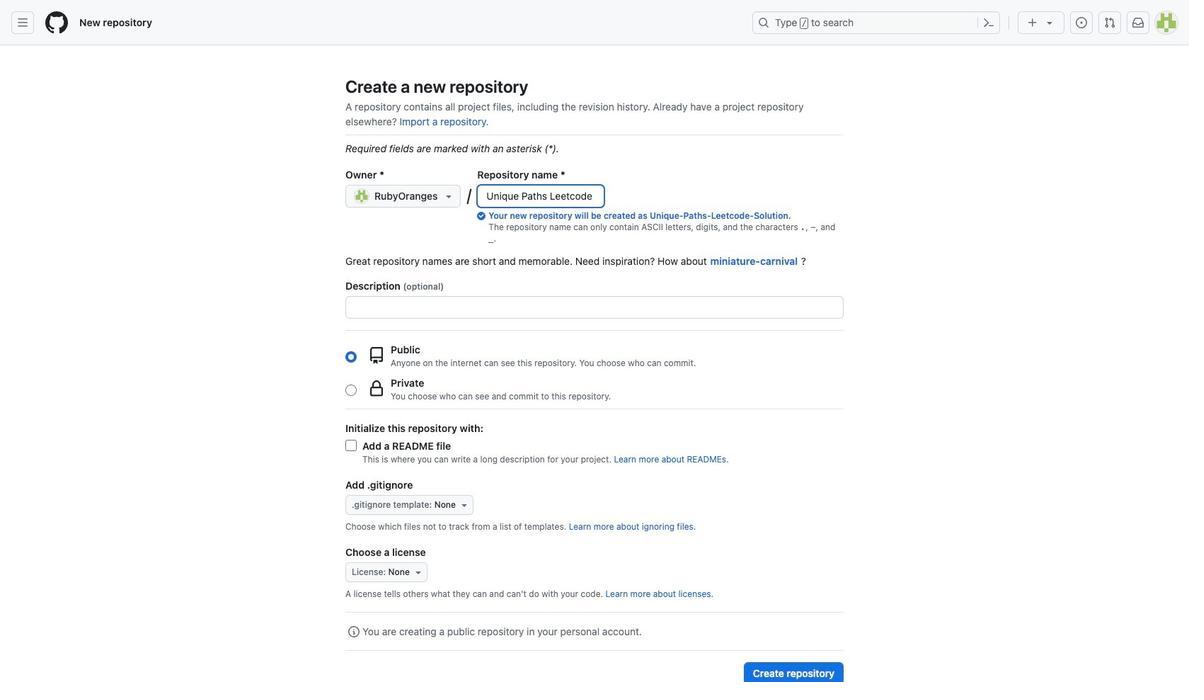 Task type: locate. For each thing, give the bounding box(es) containing it.
Description text field
[[346, 297, 844, 318]]

None text field
[[478, 186, 604, 207]]

None radio
[[346, 351, 357, 362], [346, 384, 357, 396], [346, 351, 357, 362], [346, 384, 357, 396]]

1 vertical spatial triangle down image
[[459, 499, 470, 511]]

lock image
[[368, 380, 385, 397]]

git pull request image
[[1105, 17, 1116, 28]]

1 horizontal spatial triangle down image
[[444, 191, 455, 202]]

None checkbox
[[346, 440, 357, 451]]

triangle down image
[[1045, 17, 1056, 28]]

0 horizontal spatial triangle down image
[[413, 567, 424, 578]]

2 vertical spatial triangle down image
[[413, 567, 424, 578]]

triangle down image
[[444, 191, 455, 202], [459, 499, 470, 511], [413, 567, 424, 578]]

2 horizontal spatial triangle down image
[[459, 499, 470, 511]]

plus image
[[1028, 17, 1039, 28]]

command palette image
[[984, 17, 995, 28]]



Task type: describe. For each thing, give the bounding box(es) containing it.
issue opened image
[[1077, 17, 1088, 28]]

sc 9kayk9 0 image
[[348, 626, 360, 637]]

repo image
[[368, 347, 385, 364]]

homepage image
[[45, 11, 68, 34]]

notifications image
[[1133, 17, 1145, 28]]

check circle fill image
[[478, 212, 486, 220]]

0 vertical spatial triangle down image
[[444, 191, 455, 202]]



Task type: vqa. For each thing, say whether or not it's contained in the screenshot.
checkbox in the bottom of the page
yes



